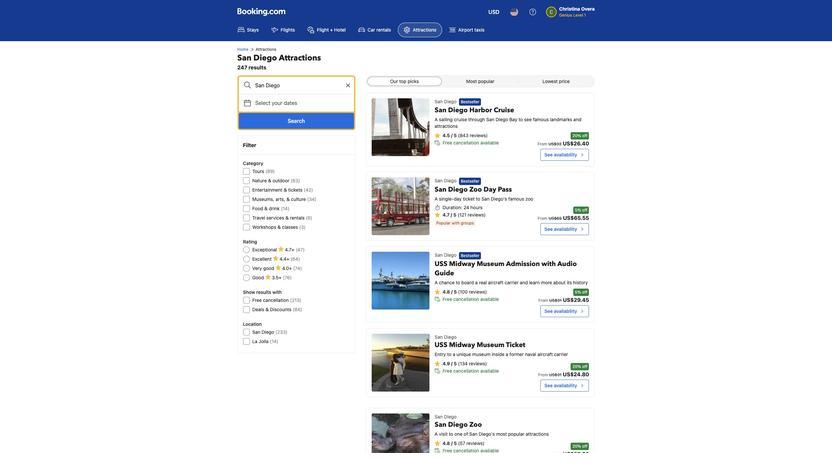Task type: describe. For each thing, give the bounding box(es) containing it.
4.9 / 5 (134 reviews)
[[443, 361, 487, 366]]

(74)
[[293, 265, 302, 271]]

us$69
[[549, 216, 562, 221]]

san diego san diego zoo a visit to one of san diego's most popular attractions
[[435, 414, 549, 437]]

/ for uss
[[451, 361, 453, 366]]

cancellation up deals & discounts (84)
[[263, 297, 289, 303]]

2 horizontal spatial a
[[506, 351, 508, 357]]

san diego harbor cruise image
[[372, 98, 429, 156]]

us$33
[[549, 142, 562, 147]]

free up deals
[[252, 297, 262, 303]]

availability for uss midway museum ticket
[[554, 383, 577, 388]]

and for admission
[[520, 280, 528, 285]]

& for drink
[[264, 206, 268, 211]]

hours
[[471, 205, 483, 210]]

tours (89)
[[252, 168, 275, 174]]

airport taxis link
[[443, 23, 490, 37]]

(843
[[458, 133, 469, 138]]

see availability for san diego harbor cruise
[[545, 152, 577, 158]]

san diego for san diego harbor cruise
[[435, 99, 457, 104]]

your
[[272, 100, 282, 106]]

nature & outdoor (63)
[[252, 178, 300, 183]]

carrier inside uss midway museum admission with audio guide a chance to board a real aircraft carrier and learn more about its history
[[505, 280, 519, 285]]

reviews) down 'hours'
[[468, 212, 486, 217]]

0 vertical spatial rentals
[[376, 27, 391, 33]]

cancellation for museum
[[453, 296, 479, 302]]

outdoor
[[273, 178, 289, 183]]

food & drink (14)
[[252, 206, 290, 211]]

20% for san diego harbor cruise
[[573, 133, 581, 138]]

diego inside san diego uss midway museum ticket entry to a unique museum inside a former naval aircraft carrier
[[444, 334, 457, 340]]

la jolla (14)
[[252, 339, 278, 344]]

diego up cruise
[[448, 106, 468, 115]]

0 vertical spatial popular
[[478, 78, 495, 84]]

from for san diego harbor cruise
[[538, 142, 547, 147]]

+
[[330, 27, 333, 33]]

sailing
[[439, 117, 453, 122]]

culture
[[291, 196, 306, 202]]

20% off from us$33 us$26.40
[[538, 133, 589, 147]]

5 for uss
[[454, 361, 457, 366]]

us$65.55
[[563, 215, 589, 221]]

see for uss midway museum ticket
[[545, 383, 553, 388]]

& right 'arts,'
[[287, 196, 290, 202]]

see availability for uss midway museum ticket
[[545, 383, 577, 388]]

3.5+ (76)
[[272, 275, 292, 280]]

bestseller for museum
[[461, 253, 480, 258]]

famous inside the san diego zoo day pass a single-day ticket to san diego's famous zoo
[[508, 196, 524, 202]]

5 for san
[[454, 440, 457, 446]]

attractions inside san diego attractions 247 results
[[279, 52, 321, 63]]

midway inside uss midway museum admission with audio guide a chance to board a real aircraft carrier and learn more about its history
[[449, 259, 475, 268]]

(47)
[[296, 247, 305, 253]]

exceptional
[[252, 247, 277, 253]]

airport
[[458, 27, 473, 33]]

4.7+
[[285, 247, 294, 253]]

popular with groups
[[436, 220, 474, 225]]

3.5+
[[272, 275, 282, 280]]

/ right the 4.7
[[451, 212, 452, 217]]

museum
[[472, 351, 491, 357]]

5 left '(121'
[[454, 212, 457, 217]]

(89)
[[266, 168, 275, 174]]

free cancellation available for entry
[[443, 368, 499, 374]]

popular
[[436, 220, 451, 225]]

very
[[252, 265, 262, 271]]

(84)
[[293, 307, 302, 312]]

5 off from the top
[[582, 444, 588, 449]]

uss inside uss midway museum admission with audio guide a chance to board a real aircraft carrier and learn more about its history
[[435, 259, 448, 268]]

from for san diego zoo day pass
[[538, 216, 547, 221]]

tickets
[[288, 187, 303, 193]]

to inside uss midway museum admission with audio guide a chance to board a real aircraft carrier and learn more about its history
[[456, 280, 460, 285]]

4.0+ (74)
[[282, 265, 302, 271]]

availability for san diego zoo day pass
[[554, 226, 577, 232]]

uss inside san diego uss midway museum ticket entry to a unique museum inside a former naval aircraft carrier
[[435, 340, 448, 349]]

4.5 / 5 (843 reviews)
[[443, 133, 488, 138]]

its
[[567, 280, 572, 285]]

entry
[[435, 351, 446, 357]]

& for outdoor
[[268, 178, 271, 183]]

la
[[252, 339, 257, 344]]

most popular
[[466, 78, 495, 84]]

available for midway
[[481, 368, 499, 374]]

flight
[[317, 27, 329, 33]]

uss midway museum ticket image
[[372, 334, 429, 392]]

board
[[462, 280, 474, 285]]

deals & discounts (84)
[[252, 307, 302, 312]]

/ for harbor
[[451, 133, 453, 138]]

arts,
[[276, 196, 285, 202]]

5% for san diego zoo day pass
[[575, 208, 581, 213]]

free cancellation (213)
[[252, 297, 301, 303]]

day
[[454, 196, 462, 202]]

1 horizontal spatial with
[[452, 220, 460, 225]]

workshops & classes (3)
[[252, 224, 306, 230]]

attractions inside san diego harbor cruise a sailing cruise through san diego bay to see famous landmarks and attractions
[[435, 123, 458, 129]]

san diego zoo image
[[372, 414, 429, 453]]

san diego for uss midway museum admission with audio guide
[[435, 252, 457, 258]]

diego up visit
[[444, 414, 457, 420]]

(64)
[[291, 256, 300, 262]]

1 vertical spatial results
[[256, 289, 271, 295]]

us$26.40
[[563, 141, 589, 147]]

famous inside san diego harbor cruise a sailing cruise through san diego bay to see famous landmarks and attractions
[[533, 117, 549, 122]]

(42)
[[304, 187, 313, 193]]

availability for uss midway museum admission with audio guide
[[554, 308, 577, 314]]

diego up la jolla (14)
[[262, 329, 274, 335]]

real
[[479, 280, 487, 285]]

unique
[[457, 351, 471, 357]]

category
[[243, 160, 263, 166]]

price
[[559, 78, 570, 84]]

rating
[[243, 239, 257, 245]]

off for san diego zoo day pass
[[582, 208, 588, 213]]

20% off
[[573, 444, 588, 449]]

diego up sailing
[[444, 99, 457, 104]]

museums,
[[252, 196, 274, 202]]

4.7 / 5 (121 reviews)
[[443, 212, 486, 217]]

4.8 / 5 (100 reviews)
[[443, 289, 487, 295]]

search button
[[239, 113, 354, 129]]

duration: 24 hours
[[443, 205, 483, 210]]

see for san diego zoo day pass
[[545, 226, 553, 232]]

diego up the one
[[448, 420, 468, 429]]

booking.com image
[[237, 8, 285, 16]]

us$24.80
[[563, 371, 589, 377]]

results inside san diego attractions 247 results
[[249, 64, 266, 70]]

available for admission
[[481, 296, 499, 302]]

5% off from us$31 us$29.45
[[539, 290, 589, 303]]

with inside uss midway museum admission with audio guide a chance to board a real aircraft carrier and learn more about its history
[[542, 259, 556, 268]]

(34)
[[307, 196, 317, 202]]

a inside san diego harbor cruise a sailing cruise through san diego bay to see famous landmarks and attractions
[[435, 117, 438, 122]]

(57
[[458, 440, 465, 446]]

free for uss midway museum admission with audio guide
[[443, 296, 452, 302]]

4.9
[[443, 361, 450, 366]]

cruise
[[494, 106, 514, 115]]

zoo
[[526, 196, 533, 202]]

from for uss midway museum admission with audio guide
[[539, 298, 548, 303]]

picks
[[408, 78, 419, 84]]

see availability for uss midway museum admission with audio guide
[[545, 308, 577, 314]]

good
[[263, 265, 274, 271]]

& for classes
[[278, 224, 281, 230]]

a inside san diego san diego zoo a visit to one of san diego's most popular attractions
[[435, 431, 438, 437]]

5% off from us$69 us$65.55
[[538, 208, 589, 221]]

1 vertical spatial attractions
[[256, 47, 276, 52]]

us$29.45
[[563, 297, 589, 303]]

available for cruise
[[481, 140, 499, 146]]

availability for san diego harbor cruise
[[554, 152, 577, 158]]

attractions inside san diego san diego zoo a visit to one of san diego's most popular attractions
[[526, 431, 549, 437]]

stays link
[[232, 23, 264, 37]]

san inside san diego uss midway museum ticket entry to a unique museum inside a former naval aircraft carrier
[[435, 334, 443, 340]]

single-
[[439, 196, 454, 202]]

5 for museum
[[454, 289, 457, 295]]

flight + hotel
[[317, 27, 346, 33]]

san diego (233)
[[252, 329, 287, 335]]

dates
[[284, 100, 297, 106]]

museum inside san diego uss midway museum ticket entry to a unique museum inside a former naval aircraft carrier
[[477, 340, 505, 349]]

5 for harbor
[[454, 133, 457, 138]]

excellent
[[252, 256, 272, 262]]

christina
[[559, 6, 580, 12]]

4.4+
[[280, 256, 289, 262]]

and for cruise
[[574, 117, 582, 122]]

show
[[243, 289, 255, 295]]

about
[[553, 280, 566, 285]]

from for uss midway museum ticket
[[538, 372, 548, 377]]

select
[[255, 100, 270, 106]]

to inside san diego san diego zoo a visit to one of san diego's most popular attractions
[[449, 431, 453, 437]]

a inside uss midway museum admission with audio guide a chance to board a real aircraft carrier and learn more about its history
[[435, 280, 438, 285]]

lowest
[[543, 78, 558, 84]]



Task type: vqa. For each thing, say whether or not it's contained in the screenshot.


Task type: locate. For each thing, give the bounding box(es) containing it.
5% inside 5% off from us$31 us$29.45
[[575, 290, 581, 295]]

see down the 20% off from us$31 us$24.80 at right
[[545, 383, 553, 388]]

& for tickets
[[284, 187, 287, 193]]

Where are you going? search field
[[239, 77, 354, 94]]

uss up entry
[[435, 340, 448, 349]]

top
[[399, 78, 406, 84]]

car rentals link
[[353, 23, 397, 37]]

us$31 inside 5% off from us$31 us$29.45
[[549, 298, 562, 303]]

free down 4.5
[[443, 140, 452, 146]]

diego inside the san diego zoo day pass a single-day ticket to san diego's famous zoo
[[448, 185, 468, 194]]

cancellation down 4.8 / 5 (100 reviews)
[[453, 296, 479, 302]]

availability down 5% off from us$31 us$29.45
[[554, 308, 577, 314]]

diego inside san diego attractions 247 results
[[254, 52, 277, 63]]

5 left (843
[[454, 133, 457, 138]]

and right landmarks
[[574, 117, 582, 122]]

diego's left most
[[479, 431, 495, 437]]

from inside 5% off from us$31 us$29.45
[[539, 298, 548, 303]]

tours
[[252, 168, 264, 174]]

2 vertical spatial available
[[481, 368, 499, 374]]

5% up us$29.45
[[575, 290, 581, 295]]

aircraft right "real"
[[488, 280, 504, 285]]

/
[[451, 133, 453, 138], [451, 212, 452, 217], [451, 289, 453, 295], [451, 361, 453, 366], [451, 440, 453, 446]]

/ right 4.9
[[451, 361, 453, 366]]

our top picks
[[390, 78, 419, 84]]

0 horizontal spatial attractions
[[435, 123, 458, 129]]

1 vertical spatial popular
[[508, 431, 525, 437]]

4.8 down chance
[[443, 289, 450, 295]]

reviews) for cruise
[[470, 133, 488, 138]]

off inside the 20% off from us$31 us$24.80
[[582, 364, 588, 369]]

1 horizontal spatial rentals
[[376, 27, 391, 33]]

5% up us$65.55
[[575, 208, 581, 213]]

free cancellation available down 4.5 / 5 (843 reviews)
[[443, 140, 499, 146]]

attractions
[[413, 27, 437, 33], [256, 47, 276, 52], [279, 52, 321, 63]]

2 vertical spatial san diego
[[435, 252, 457, 258]]

off inside 5% off from us$69 us$65.55
[[582, 208, 588, 213]]

2 midway from the top
[[449, 340, 475, 349]]

free cancellation available down 4.8 / 5 (100 reviews)
[[443, 296, 499, 302]]

2 san diego from the top
[[435, 178, 457, 184]]

san diego harbor cruise a sailing cruise through san diego bay to see famous landmarks and attractions
[[435, 106, 582, 129]]

1 horizontal spatial attractions
[[279, 52, 321, 63]]

& right deals
[[266, 307, 269, 312]]

diego's down pass
[[491, 196, 507, 202]]

midway up board at the right of the page
[[449, 259, 475, 268]]

/ for museum
[[451, 289, 453, 295]]

midway
[[449, 259, 475, 268], [449, 340, 475, 349]]

(121
[[458, 212, 467, 217]]

diego up guide
[[444, 252, 457, 258]]

see availability down the 20% off from us$31 us$24.80 at right
[[545, 383, 577, 388]]

us$31 left us$24.80
[[549, 372, 562, 377]]

/ left (57
[[451, 440, 453, 446]]

0 vertical spatial 5%
[[575, 208, 581, 213]]

midway inside san diego uss midway museum ticket entry to a unique museum inside a former naval aircraft carrier
[[449, 340, 475, 349]]

travel services & rentals (6)
[[252, 215, 312, 221]]

bestseller
[[461, 99, 480, 104], [461, 179, 480, 184], [461, 253, 480, 258]]

see
[[524, 117, 532, 122]]

availability
[[554, 152, 577, 158], [554, 226, 577, 232], [554, 308, 577, 314], [554, 383, 577, 388]]

off
[[582, 133, 588, 138], [582, 208, 588, 213], [582, 290, 588, 295], [582, 364, 588, 369], [582, 444, 588, 449]]

us$31
[[549, 298, 562, 303], [549, 372, 562, 377]]

1 vertical spatial san diego
[[435, 178, 457, 184]]

3 20% from the top
[[573, 444, 581, 449]]

0 horizontal spatial famous
[[508, 196, 524, 202]]

1 vertical spatial free cancellation available
[[443, 296, 499, 302]]

cancellation
[[453, 140, 479, 146], [453, 296, 479, 302], [263, 297, 289, 303], [453, 368, 479, 374]]

zoo
[[470, 185, 482, 194], [470, 420, 482, 429]]

(76)
[[283, 275, 292, 280]]

(134
[[458, 361, 468, 366]]

diego
[[254, 52, 277, 63], [444, 99, 457, 104], [448, 106, 468, 115], [496, 117, 508, 122], [444, 178, 457, 184], [448, 185, 468, 194], [444, 252, 457, 258], [262, 329, 274, 335], [444, 334, 457, 340], [444, 414, 457, 420], [448, 420, 468, 429]]

zoo up 'ticket'
[[470, 185, 482, 194]]

free for san diego harbor cruise
[[443, 140, 452, 146]]

off for uss midway museum ticket
[[582, 364, 588, 369]]

san inside san diego attractions 247 results
[[237, 52, 252, 63]]

through
[[468, 117, 485, 122]]

with
[[452, 220, 460, 225], [542, 259, 556, 268], [272, 289, 282, 295]]

see for san diego harbor cruise
[[545, 152, 553, 158]]

reviews) for diego
[[467, 440, 485, 446]]

zoo inside san diego san diego zoo a visit to one of san diego's most popular attractions
[[470, 420, 482, 429]]

us$31 down about
[[549, 298, 562, 303]]

from left us$33
[[538, 142, 547, 147]]

aircraft inside uss midway museum admission with audio guide a chance to board a real aircraft carrier and learn more about its history
[[488, 280, 504, 285]]

3 available from the top
[[481, 368, 499, 374]]

& for discounts
[[266, 307, 269, 312]]

20% inside 20% off from us$33 us$26.40
[[573, 133, 581, 138]]

1 4.8 from the top
[[443, 289, 450, 295]]

cancellation down 4.5 / 5 (843 reviews)
[[453, 140, 479, 146]]

1 horizontal spatial a
[[475, 280, 478, 285]]

see availability down us$69
[[545, 226, 577, 232]]

0 horizontal spatial carrier
[[505, 280, 519, 285]]

lowest price
[[543, 78, 570, 84]]

2 see availability from the top
[[545, 226, 577, 232]]

results
[[249, 64, 266, 70], [256, 289, 271, 295]]

2 20% from the top
[[573, 364, 581, 369]]

1 availability from the top
[[554, 152, 577, 158]]

taxis
[[475, 27, 485, 33]]

0 vertical spatial carrier
[[505, 280, 519, 285]]

0 vertical spatial uss
[[435, 259, 448, 268]]

0 horizontal spatial attractions
[[256, 47, 276, 52]]

free cancellation available down the 4.9 / 5 (134 reviews)
[[443, 368, 499, 374]]

5 left (134
[[454, 361, 457, 366]]

4 see from the top
[[545, 383, 553, 388]]

very good
[[252, 265, 274, 271]]

popular inside san diego san diego zoo a visit to one of san diego's most popular attractions
[[508, 431, 525, 437]]

san diego attractions 247 results
[[237, 52, 321, 70]]

1 vertical spatial famous
[[508, 196, 524, 202]]

2 horizontal spatial attractions
[[413, 27, 437, 33]]

from inside the 20% off from us$31 us$24.80
[[538, 372, 548, 377]]

classes
[[282, 224, 298, 230]]

see down us$69
[[545, 226, 553, 232]]

bestseller up board at the right of the page
[[461, 253, 480, 258]]

2 availability from the top
[[554, 226, 577, 232]]

2 available from the top
[[481, 296, 499, 302]]

0 vertical spatial 20%
[[573, 133, 581, 138]]

3 san diego from the top
[[435, 252, 457, 258]]

1 see availability from the top
[[545, 152, 577, 158]]

2 a from the top
[[435, 196, 438, 202]]

audio
[[558, 259, 577, 268]]

4.0+
[[282, 265, 292, 271]]

uss midway museum admission with audio guide a chance to board a real aircraft carrier and learn more about its history
[[435, 259, 588, 285]]

2 vertical spatial 20%
[[573, 444, 581, 449]]

carrier up the 20% off from us$31 us$24.80 at right
[[554, 351, 568, 357]]

reviews) down of
[[467, 440, 485, 446]]

us$31 for uss midway museum admission with audio guide
[[549, 298, 562, 303]]

bestseller up 'ticket'
[[461, 179, 480, 184]]

travel
[[252, 215, 265, 221]]

5
[[454, 133, 457, 138], [454, 212, 457, 217], [454, 289, 457, 295], [454, 361, 457, 366], [454, 440, 457, 446]]

0 horizontal spatial popular
[[478, 78, 495, 84]]

midway up the unique
[[449, 340, 475, 349]]

from left us$24.80
[[538, 372, 548, 377]]

2 vertical spatial attractions
[[279, 52, 321, 63]]

and left learn
[[520, 280, 528, 285]]

museum up inside
[[477, 340, 505, 349]]

1 vertical spatial museum
[[477, 340, 505, 349]]

& down (89)
[[268, 178, 271, 183]]

diego up entry
[[444, 334, 457, 340]]

2 4.8 from the top
[[443, 440, 450, 446]]

san diego zoo day pass a single-day ticket to san diego's famous zoo
[[435, 185, 533, 202]]

availability down the 20% off from us$31 us$24.80 at right
[[554, 383, 577, 388]]

diego up single- on the right of the page
[[444, 178, 457, 184]]

5 left (100
[[454, 289, 457, 295]]

1
[[584, 13, 586, 18]]

3 see availability from the top
[[545, 308, 577, 314]]

& left the drink
[[264, 206, 268, 211]]

0 vertical spatial museum
[[477, 259, 505, 268]]

availability down 20% off from us$33 us$26.40
[[554, 152, 577, 158]]

1 midway from the top
[[449, 259, 475, 268]]

1 horizontal spatial attractions
[[526, 431, 549, 437]]

5% inside 5% off from us$69 us$65.55
[[575, 208, 581, 213]]

5% for uss midway museum admission with audio guide
[[575, 290, 581, 295]]

to left the one
[[449, 431, 453, 437]]

admission
[[506, 259, 540, 268]]

reviews)
[[470, 133, 488, 138], [468, 212, 486, 217], [469, 289, 487, 295], [469, 361, 487, 366], [467, 440, 485, 446]]

1 horizontal spatial famous
[[533, 117, 549, 122]]

san diego uss midway museum ticket entry to a unique museum inside a former naval aircraft carrier
[[435, 334, 568, 357]]

select your dates
[[255, 100, 297, 106]]

bestseller for zoo
[[461, 179, 480, 184]]

2 vertical spatial with
[[272, 289, 282, 295]]

2 see from the top
[[545, 226, 553, 232]]

to inside the san diego zoo day pass a single-day ticket to san diego's famous zoo
[[476, 196, 480, 202]]

off inside 5% off from us$31 us$29.45
[[582, 290, 588, 295]]

off for uss midway museum admission with audio guide
[[582, 290, 588, 295]]

a left single- on the right of the page
[[435, 196, 438, 202]]

uss midway museum admission with audio guide image
[[372, 252, 429, 310]]

1 san diego from the top
[[435, 99, 457, 104]]

search
[[288, 118, 305, 124]]

san diego zoo day pass image
[[372, 178, 429, 235]]

0 vertical spatial midway
[[449, 259, 475, 268]]

1 20% from the top
[[573, 133, 581, 138]]

diego's inside san diego san diego zoo a visit to one of san diego's most popular attractions
[[479, 431, 495, 437]]

1 vertical spatial 5%
[[575, 290, 581, 295]]

diego right the home link
[[254, 52, 277, 63]]

1 a from the top
[[435, 117, 438, 122]]

0 vertical spatial zoo
[[470, 185, 482, 194]]

20% inside the 20% off from us$31 us$24.80
[[573, 364, 581, 369]]

0 vertical spatial bestseller
[[461, 99, 480, 104]]

2 museum from the top
[[477, 340, 505, 349]]

bestseller for harbor
[[461, 99, 480, 104]]

to left board at the right of the page
[[456, 280, 460, 285]]

1 vertical spatial with
[[542, 259, 556, 268]]

museums, arts, & culture (34)
[[252, 196, 317, 202]]

available down "real"
[[481, 296, 499, 302]]

& up classes
[[286, 215, 289, 221]]

1 free cancellation available from the top
[[443, 140, 499, 146]]

3 free cancellation available from the top
[[443, 368, 499, 374]]

reviews) down museum
[[469, 361, 487, 366]]

inside
[[492, 351, 505, 357]]

4.7+ (47)
[[285, 247, 305, 253]]

services
[[266, 215, 284, 221]]

1 vertical spatial attractions
[[526, 431, 549, 437]]

4.8 for visit
[[443, 440, 450, 446]]

hotel
[[334, 27, 346, 33]]

0 vertical spatial attractions
[[413, 27, 437, 33]]

to inside san diego uss midway museum ticket entry to a unique museum inside a former naval aircraft carrier
[[447, 351, 452, 357]]

a left "real"
[[475, 280, 478, 285]]

0 horizontal spatial (14)
[[270, 339, 278, 344]]

2 off from the top
[[582, 208, 588, 213]]

a inside the san diego zoo day pass a single-day ticket to san diego's famous zoo
[[435, 196, 438, 202]]

1 vertical spatial and
[[520, 280, 528, 285]]

a left the unique
[[453, 351, 455, 357]]

0 horizontal spatial aircraft
[[488, 280, 504, 285]]

1 vertical spatial us$31
[[549, 372, 562, 377]]

available down museum
[[481, 368, 499, 374]]

3 see from the top
[[545, 308, 553, 314]]

stays
[[247, 27, 259, 33]]

(213)
[[290, 297, 301, 303]]

reviews) right (843
[[470, 133, 488, 138]]

to up 'hours'
[[476, 196, 480, 202]]

0 vertical spatial famous
[[533, 117, 549, 122]]

carrier
[[505, 280, 519, 285], [554, 351, 568, 357]]

with down '(121'
[[452, 220, 460, 225]]

free cancellation available for guide
[[443, 296, 499, 302]]

1 vertical spatial rentals
[[290, 215, 305, 221]]

4 off from the top
[[582, 364, 588, 369]]

christina overa genius level 1
[[559, 6, 595, 18]]

0 horizontal spatial with
[[272, 289, 282, 295]]

reviews) for midway
[[469, 361, 487, 366]]

from left us$69
[[538, 216, 547, 221]]

0 vertical spatial and
[[574, 117, 582, 122]]

entertainment
[[252, 187, 283, 193]]

duration:
[[443, 205, 462, 210]]

cancellation for harbor
[[453, 140, 479, 146]]

0 vertical spatial diego's
[[491, 196, 507, 202]]

/ for san
[[451, 440, 453, 446]]

1 museum from the top
[[477, 259, 505, 268]]

carrier inside san diego uss midway museum ticket entry to a unique museum inside a former naval aircraft carrier
[[554, 351, 568, 357]]

to left see
[[519, 117, 523, 122]]

food
[[252, 206, 263, 211]]

1 vertical spatial aircraft
[[538, 351, 553, 357]]

reviews) down "real"
[[469, 289, 487, 295]]

2 us$31 from the top
[[549, 372, 562, 377]]

and inside uss midway museum admission with audio guide a chance to board a real aircraft carrier and learn more about its history
[[520, 280, 528, 285]]

0 vertical spatial free cancellation available
[[443, 140, 499, 146]]

off inside 20% off from us$33 us$26.40
[[582, 133, 588, 138]]

1 vertical spatial bestseller
[[461, 179, 480, 184]]

/ down chance
[[451, 289, 453, 295]]

deals
[[252, 307, 264, 312]]

see availability down 5% off from us$31 us$29.45
[[545, 308, 577, 314]]

with up the 'free cancellation (213)'
[[272, 289, 282, 295]]

us$31 for uss midway museum ticket
[[549, 372, 562, 377]]

us$31 inside the 20% off from us$31 us$24.80
[[549, 372, 562, 377]]

see down 5% off from us$31 us$29.45
[[545, 308, 553, 314]]

cancellation for uss
[[453, 368, 479, 374]]

aircraft right naval on the right of page
[[538, 351, 553, 357]]

san diego up single- on the right of the page
[[435, 178, 457, 184]]

free
[[443, 140, 452, 146], [443, 296, 452, 302], [252, 297, 262, 303], [443, 368, 452, 374]]

see availability down us$33
[[545, 152, 577, 158]]

groups
[[461, 220, 474, 225]]

see down us$33
[[545, 152, 553, 158]]

1 horizontal spatial popular
[[508, 431, 525, 437]]

filter
[[243, 142, 256, 148]]

to inside san diego harbor cruise a sailing cruise through san diego bay to see famous landmarks and attractions
[[519, 117, 523, 122]]

san diego up sailing
[[435, 99, 457, 104]]

0 vertical spatial aircraft
[[488, 280, 504, 285]]

1 vertical spatial (14)
[[270, 339, 278, 344]]

(14) down 'san diego (233)'
[[270, 339, 278, 344]]

1 horizontal spatial and
[[574, 117, 582, 122]]

bay
[[510, 117, 517, 122]]

harbor
[[470, 106, 492, 115]]

diego's for pass
[[491, 196, 507, 202]]

1 off from the top
[[582, 133, 588, 138]]

and inside san diego harbor cruise a sailing cruise through san diego bay to see famous landmarks and attractions
[[574, 117, 582, 122]]

a right inside
[[506, 351, 508, 357]]

diego's for zoo
[[479, 431, 495, 437]]

free for uss midway museum ticket
[[443, 368, 452, 374]]

cancellation down the 4.9 / 5 (134 reviews)
[[453, 368, 479, 374]]

1 zoo from the top
[[470, 185, 482, 194]]

reviews) for admission
[[469, 289, 487, 295]]

2 vertical spatial bestseller
[[461, 253, 480, 258]]

4 see availability from the top
[[545, 383, 577, 388]]

see for uss midway museum admission with audio guide
[[545, 308, 553, 314]]

home
[[237, 47, 248, 52]]

1 horizontal spatial carrier
[[554, 351, 568, 357]]

0 vertical spatial (14)
[[281, 206, 290, 211]]

4.8 for guide
[[443, 289, 450, 295]]

3 off from the top
[[582, 290, 588, 295]]

0 horizontal spatial a
[[453, 351, 455, 357]]

1 vertical spatial 4.8
[[443, 440, 450, 446]]

diego up day
[[448, 185, 468, 194]]

1 vertical spatial midway
[[449, 340, 475, 349]]

1 horizontal spatial (14)
[[281, 206, 290, 211]]

1 5% from the top
[[575, 208, 581, 213]]

usd
[[489, 9, 500, 15]]

free down chance
[[443, 296, 452, 302]]

1 uss from the top
[[435, 259, 448, 268]]

zoo inside the san diego zoo day pass a single-day ticket to san diego's famous zoo
[[470, 185, 482, 194]]

5 left (57
[[454, 440, 457, 446]]

famous left zoo
[[508, 196, 524, 202]]

available down 4.5 / 5 (843 reviews)
[[481, 140, 499, 146]]

0 vertical spatial 4.8
[[443, 289, 450, 295]]

2 bestseller from the top
[[461, 179, 480, 184]]

1 horizontal spatial aircraft
[[538, 351, 553, 357]]

3 availability from the top
[[554, 308, 577, 314]]

free cancellation available
[[443, 140, 499, 146], [443, 296, 499, 302], [443, 368, 499, 374]]

1 available from the top
[[481, 140, 499, 146]]

museum up "real"
[[477, 259, 505, 268]]

good
[[252, 275, 264, 280]]

your account menu christina overa genius level 1 element
[[546, 3, 598, 18]]

2 uss from the top
[[435, 340, 448, 349]]

4.8 down visit
[[443, 440, 450, 446]]

from inside 5% off from us$69 us$65.55
[[538, 216, 547, 221]]

2 vertical spatial free cancellation available
[[443, 368, 499, 374]]

0 vertical spatial san diego
[[435, 99, 457, 104]]

3 a from the top
[[435, 280, 438, 285]]

1 us$31 from the top
[[549, 298, 562, 303]]

free cancellation available for cruise
[[443, 140, 499, 146]]

flights link
[[266, 23, 301, 37]]

san diego up guide
[[435, 252, 457, 258]]

1 vertical spatial zoo
[[470, 420, 482, 429]]

diego down cruise
[[496, 117, 508, 122]]

1 vertical spatial diego's
[[479, 431, 495, 437]]

3 bestseller from the top
[[461, 253, 480, 258]]

results right 247
[[249, 64, 266, 70]]

our
[[390, 78, 398, 84]]

& down travel services & rentals (6)
[[278, 224, 281, 230]]

most
[[496, 431, 507, 437]]

guide
[[435, 269, 454, 278]]

& up museums, arts, & culture (34)
[[284, 187, 287, 193]]

1 bestseller from the top
[[461, 99, 480, 104]]

2 zoo from the top
[[470, 420, 482, 429]]

0 horizontal spatial and
[[520, 280, 528, 285]]

aircraft inside san diego uss midway museum ticket entry to a unique museum inside a former naval aircraft carrier
[[538, 351, 553, 357]]

2 free cancellation available from the top
[[443, 296, 499, 302]]

0 vertical spatial with
[[452, 220, 460, 225]]

/ right 4.5
[[451, 133, 453, 138]]

a left sailing
[[435, 117, 438, 122]]

uss up guide
[[435, 259, 448, 268]]

off for san diego harbor cruise
[[582, 133, 588, 138]]

0 vertical spatial attractions
[[435, 123, 458, 129]]

a inside uss midway museum admission with audio guide a chance to board a real aircraft carrier and learn more about its history
[[475, 280, 478, 285]]

ticket
[[506, 340, 525, 349]]

2 5% from the top
[[575, 290, 581, 295]]

entertainment & tickets (42)
[[252, 187, 313, 193]]

0 vertical spatial results
[[249, 64, 266, 70]]

2 horizontal spatial with
[[542, 259, 556, 268]]

(233)
[[276, 329, 287, 335]]

zoo up '4.8 / 5 (57 reviews)'
[[470, 420, 482, 429]]

20% for uss midway museum ticket
[[573, 364, 581, 369]]

0 vertical spatial available
[[481, 140, 499, 146]]

1 vertical spatial carrier
[[554, 351, 568, 357]]

see availability for san diego zoo day pass
[[545, 226, 577, 232]]

0 vertical spatial us$31
[[549, 298, 562, 303]]

4.5
[[443, 133, 450, 138]]

san diego for san diego zoo day pass
[[435, 178, 457, 184]]

a
[[435, 117, 438, 122], [435, 196, 438, 202], [435, 280, 438, 285], [435, 431, 438, 437]]

rentals up (3)
[[290, 215, 305, 221]]

1 vertical spatial 20%
[[573, 364, 581, 369]]

most
[[466, 78, 477, 84]]

bestseller up "harbor"
[[461, 99, 480, 104]]

4 a from the top
[[435, 431, 438, 437]]

1 see from the top
[[545, 152, 553, 158]]

museum inside uss midway museum admission with audio guide a chance to board a real aircraft carrier and learn more about its history
[[477, 259, 505, 268]]

chance
[[439, 280, 455, 285]]

with left audio
[[542, 259, 556, 268]]

0 horizontal spatial rentals
[[290, 215, 305, 221]]

diego's inside the san diego zoo day pass a single-day ticket to san diego's famous zoo
[[491, 196, 507, 202]]

1 vertical spatial uss
[[435, 340, 448, 349]]

1 vertical spatial available
[[481, 296, 499, 302]]

(14) down museums, arts, & culture (34)
[[281, 206, 290, 211]]

see availability
[[545, 152, 577, 158], [545, 226, 577, 232], [545, 308, 577, 314], [545, 383, 577, 388]]

from inside 20% off from us$33 us$26.40
[[538, 142, 547, 147]]

4 availability from the top
[[554, 383, 577, 388]]



